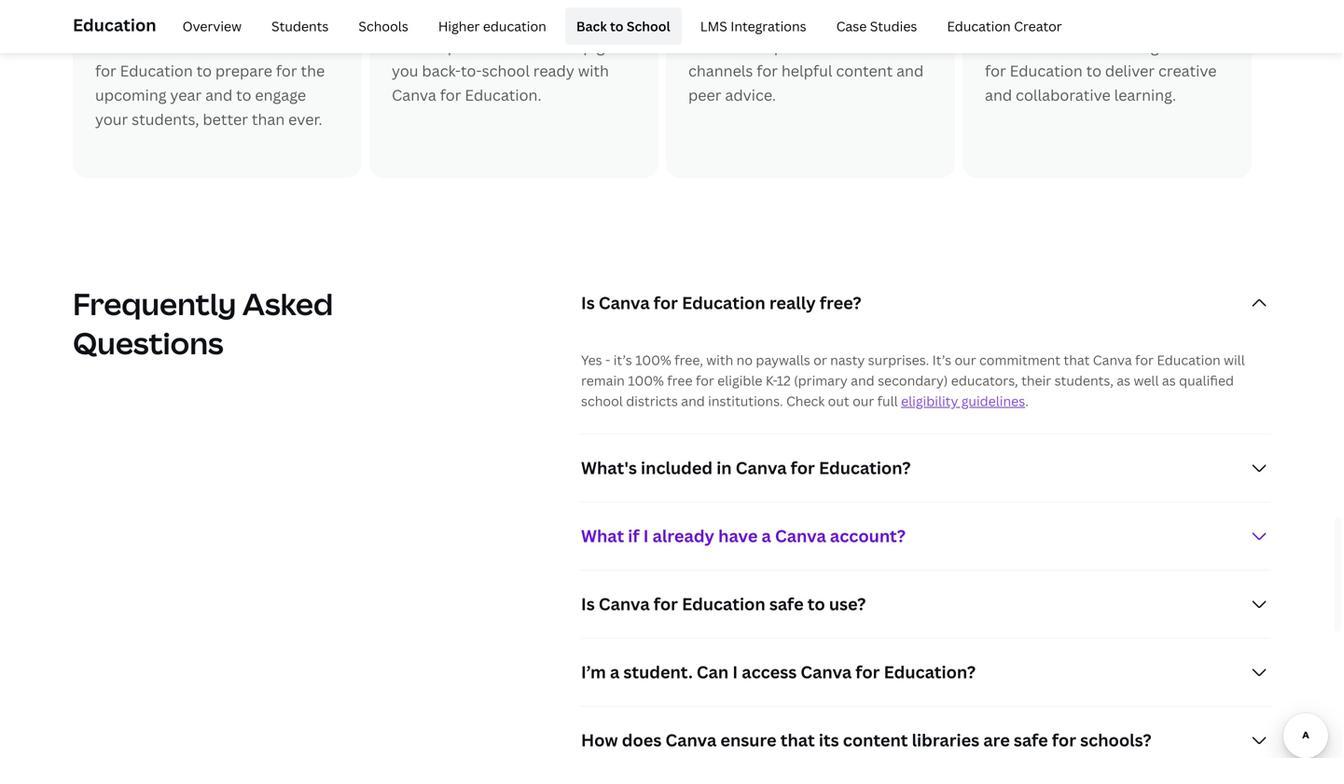 Task type: vqa. For each thing, say whether or not it's contained in the screenshot.
the left I
yes



Task type: locate. For each thing, give the bounding box(es) containing it.
is up yes
[[581, 291, 595, 314]]

.
[[1025, 392, 1029, 410]]

for up the advice.‏‏‎
[[757, 61, 778, 81]]

for up the engage at left
[[276, 61, 297, 81]]

2 horizontal spatial ‎
[[1104, 109, 1104, 129]]

no
[[737, 351, 753, 369]]

tips inside check out these bite-sized videos full of tips and tricks to help get you back-to-school ready with canva for education.‏‏‎ ‎‏‏‎ ‎‏‏‎ ‎‏‏‎ ‎‏‏‎ ‎‏‏‎ ‎‏‏‎ ‎‏‏‎ ‎‏‏‎ ‎‏‏‎ ‎‏‏‎ ‎‏‏‎ ‎‏‏‎ ‎‏‏‎ ‎‏‏‎ ‎‏‏‎ ‎‏‏‎ ‎‏‏‎ ‎‏‏‎ ‎‏‏‎ ‎‏‏‎ ‎‏‏‎ ‎‏‏‎ ‎‏‏‎ ‎‏‏‎ ‎‏‏‎ ‎‏‏‎ ‎‏‏‎ ‎‏‏‎ ‎‏‏‎ ‎‏‏‎ ‎‏‏‎ ‎‏‏‎ ‎‏‏‎ ‎‏‏‎ ‎‏‏‎ ‎‏‏‎ ‎‏‏‎ ‎‏‏‎ ‎‏‏‎ ‎‏‏‎ ‎‏‏‎ ‎‏‏‎ ‎‏‏‎ ‎‏‏‎ ‎‏‏‎ ‎‏‏‎ ‎‏‏‎ ‎‏‏‎ ‎‏‏‎ ‎‏‏‎ ‎‏‏‎ ‎‏‏‎ ‎‏‏‎ ‎‏‏‎ ‎‏‏‎ ‎‏‏‎ ‎‏‏‎ ‎‏‏‎ ‎‏‏‎ ‎‏‏‎ ‎‏‏‎ ‎‏‏‎ ‎‏‏‎ ‎
[[437, 36, 465, 56]]

that left its
[[780, 729, 815, 752]]

for
[[95, 61, 116, 81], [276, 61, 297, 81], [757, 61, 778, 81], [985, 61, 1006, 81], [440, 85, 461, 105], [654, 291, 678, 314], [1135, 351, 1154, 369], [696, 372, 714, 389], [791, 456, 815, 479], [654, 593, 678, 616], [856, 661, 880, 684], [1052, 729, 1076, 752]]

with up use
[[231, 12, 262, 32]]

secondary)
[[878, 372, 948, 389]]

0 vertical spatial school
[[482, 61, 530, 81]]

0 horizontal spatial how
[[192, 36, 222, 56]]

0 vertical spatial that
[[1064, 351, 1090, 369]]

0 horizontal spatial a
[[610, 661, 620, 684]]

0 horizontal spatial are
[[983, 729, 1010, 752]]

0 vertical spatial a
[[762, 525, 771, 547]]

how down overview
[[192, 36, 222, 56]]

1 is from the top
[[581, 291, 595, 314]]

check up of
[[392, 12, 436, 32]]

libraries
[[912, 729, 979, 752]]

that right commitment
[[1064, 351, 1090, 369]]

1 vertical spatial education?
[[884, 661, 976, 684]]

channels
[[688, 61, 753, 81]]

0 horizontal spatial our
[[764, 12, 788, 32]]

can
[[697, 661, 729, 684]]

or
[[813, 351, 827, 369]]

school
[[482, 61, 530, 81], [581, 392, 623, 410]]

0 horizontal spatial tips
[[265, 12, 292, 32]]

a inside dropdown button
[[762, 525, 771, 547]]

free?
[[820, 291, 861, 314]]

peer
[[688, 85, 721, 105]]

ensure
[[720, 729, 777, 752]]

1 vertical spatial with
[[578, 61, 609, 81]]

0 vertical spatial is
[[581, 291, 595, 314]]

are
[[1094, 36, 1117, 56], [983, 729, 1010, 752]]

overview link
[[171, 7, 253, 45]]

0 horizontal spatial students,
[[132, 109, 199, 129]]

and down studies
[[896, 61, 924, 81]]

0 horizontal spatial full
[[392, 36, 415, 56]]

1 horizontal spatial that
[[1064, 351, 1090, 369]]

0 horizontal spatial that
[[780, 729, 815, 752]]

eligibility guidelines .
[[901, 392, 1029, 410]]

included
[[641, 456, 713, 479]]

1 horizontal spatial are
[[1094, 36, 1117, 56]]

and down the nasty
[[851, 372, 875, 389]]

to-
[[461, 61, 482, 81]]

to inside discover how schools and district administrators are using canva for education to deliver creative and collaborative learning.‏‏‎ ‎‏‏‎ ‎‏‏‎ ‎‏‏‎ ‎‏‏‎ ‎‏‏‎ ‎‏‏‎ ‎‏‏‎ ‎‏‏‎ ‎‏‏‎ ‎‏‏‎ ‎‏‏‎ ‎‏‏‎ ‎‏‏‎ ‎‏‏‎ ‎‏‏‎ ‎‏‏‎ ‎‏‏‎ ‎‏‏‎ ‎‏‏‎ ‎‏‏‎ ‎‏‏‎ ‎‏‏‎ ‎‏‏‎ ‎‏‏‎ ‎‏‏‎ ‎‏‏‎ ‎‏‏‎ ‎‏‏‎ ‎‏‏‎ ‎‏‏‎ ‎‏‏‎ ‎‏‏‎ ‎‏‏‎ ‎‏‏‎ ‎‏‏‎ ‎‏‏‎ ‎‏‏‎ ‎‏‏‎ ‎‏‏‎ ‎‏‏‎ ‎‏‏‎ ‎‏‏‎ ‎‏‏‎ ‎‏‏‎ ‎‏‏‎ ‎‏‏‎ ‎‏‏‎ ‎
[[1086, 61, 1101, 81]]

0 horizontal spatial ‎
[[525, 109, 525, 129]]

the
[[153, 12, 177, 32], [301, 61, 325, 81]]

how inside discover how schools and district administrators are using canva for education to deliver creative and collaborative learning.‏‏‎ ‎‏‏‎ ‎‏‏‎ ‎‏‏‎ ‎‏‏‎ ‎‏‏‎ ‎‏‏‎ ‎‏‏‎ ‎‏‏‎ ‎‏‏‎ ‎‏‏‎ ‎‏‏‎ ‎‏‏‎ ‎‏‏‎ ‎‏‏‎ ‎‏‏‎ ‎‏‏‎ ‎‏‏‎ ‎‏‏‎ ‎‏‏‎ ‎‏‏‎ ‎‏‏‎ ‎‏‏‎ ‎‏‏‎ ‎‏‏‎ ‎‏‏‎ ‎‏‏‎ ‎‏‏‎ ‎‏‏‎ ‎‏‏‎ ‎‏‏‎ ‎‏‏‎ ‎‏‏‎ ‎‏‏‎ ‎‏‏‎ ‎‏‏‎ ‎‏‏‎ ‎‏‏‎ ‎‏‏‎ ‎‏‏‎ ‎‏‏‎ ‎‏‏‎ ‎‏‏‎ ‎‏‏‎ ‎‏‏‎ ‎‏‏‎ ‎‏‏‎ ‎‏‏‎ ‎
[[1052, 12, 1082, 32]]

check inside check out these bite-sized videos full of tips and tricks to help get you back-to-school ready with canva for education.‏‏‎ ‎‏‏‎ ‎‏‏‎ ‎‏‏‎ ‎‏‏‎ ‎‏‏‎ ‎‏‏‎ ‎‏‏‎ ‎‏‏‎ ‎‏‏‎ ‎‏‏‎ ‎‏‏‎ ‎‏‏‎ ‎‏‏‎ ‎‏‏‎ ‎‏‏‎ ‎‏‏‎ ‎‏‏‎ ‎‏‏‎ ‎‏‏‎ ‎‏‏‎ ‎‏‏‎ ‎‏‏‎ ‎‏‏‎ ‎‏‏‎ ‎‏‏‎ ‎‏‏‎ ‎‏‏‎ ‎‏‏‎ ‎‏‏‎ ‎‏‏‎ ‎‏‏‎ ‎‏‏‎ ‎‏‏‎ ‎‏‏‎ ‎‏‏‎ ‎‏‏‎ ‎‏‏‎ ‎‏‏‎ ‎‏‏‎ ‎‏‏‎ ‎‏‏‎ ‎‏‏‎ ‎‏‏‎ ‎‏‏‎ ‎‏‏‎ ‎‏‏‎ ‎‏‏‎ ‎‏‏‎ ‎‏‏‎ ‎‏‏‎ ‎‏‏‎ ‎‏‏‎ ‎‏‏‎ ‎‏‏‎ ‎‏‏‎ ‎‏‏‎ ‎‏‏‎ ‎‏‏‎ ‎‏‏‎ ‎‏‏‎ ‎‏‏‎ ‎‏‏‎ ‎‏‏‎ ‎
[[392, 12, 436, 32]]

eligibility guidelines link
[[901, 392, 1025, 410]]

0 vertical spatial are
[[1094, 36, 1117, 56]]

for up free,
[[654, 291, 678, 314]]

100%
[[635, 351, 671, 369], [628, 372, 664, 389]]

to inside sign up to our very active, education-specific social channels for helpful content and peer advice.‏‏‎ ‎‏‏‎ ‎‏‏‎ ‎‏‏‎ ‎‏‏‎ ‎‏‏‎ ‎‏‏‎ ‎‏‏‎ ‎‏‏‎ ‎‏‏‎ ‎‏‏‎ ‎‏‏‎ ‎‏‏‎ ‎‏‏‎ ‎‏‏‎ ‎‏‏‎ ‎‏‏‎ ‎‏‏‎ ‎‏‏‎ ‎‏‏‎ ‎‏‏‎ ‎‏‏‎ ‎‏‏‎ ‎‏‏‎ ‎‏‏‎ ‎‏‏‎ ‎‏‏‎ ‎‏‏‎ ‎‏‏‎ ‎‏‏‎ ‎‏‏‎ ‎‏‏‎ ‎‏‏‎ ‎‏‏‎ ‎‏‏‎ ‎‏‏‎ ‎‏‏‎ ‎‏‏‎ ‎‏‏‎ ‎‏‏‎ ‎‏‏‎ ‎‏‏‎ ‎‏‏‎ ‎‏‏‎ ‎‏‏‎ ‎‏‏‎ ‎‏‏‎ ‎‏‏‎ ‎‏‏‎ ‎‏‏‎ ‎‏‏‎ ‎‏‏‎ ‎‏‏‎ ‎‏‏‎ ‎‏‏‎ ‎‏‏‎ ‎‏‏‎ ‎‏‏‎ ‎‏‏‎ ‎‏‏‎ ‎‏‏‎ ‎‏‏‎ ‎‏‏‎ ‎‏‏‎ ‎‏‏‎ ‎‏‏‎ ‎‏‏‎ ‎‏‏‎ ‎‏‏‎ ‎‏‏‎ ‎‏‏‎ ‎‏‏‎ ‎‏‏‎ ‎‏‏‎ ‎‏‏‎ ‎‏‏‎ ‎‏‏‎ ‎‏‏‎ ‎‏‏‎ ‎‏‏‎ ‎‏‏‎ ‎‏‏‎ ‎‏‏‎ ‎‏‏‎ ‎‏‏‎ ‎‏‏‎ ‎‏‏‎ ‎‏‏‎ ‎‏‏‎ ‎‏‏‎ ‎‏‏‎ ‎‏‏‎ ‎‏‏‎ ‎‏‏‎ ‎‏‏‎ ‎‏‏‎ ‎‏‏‎ ‎‏‏‎ ‎‏‏‎ ‎‏‏‎ ‎‏‏‎ ‎‏‏‎ ‎‏‏‎ ‎‏‏‎ ‎‏‏‎ ‎‏‏‎ ‎‏‏‎ ‎‏‏‎ ‎‏‏‎ ‎‏‏‎ ‎‏‏‎ ‎‏‏‎ ‎‏‏‎ ‎‏‏‎ ‎‏‏‎ ‎‏‏‎ ‎‏‏‎ ‎‏‏‎ ‎‏‏‎ ‎‏‏‎ ‎‏‏‎ ‎‏‏‎ ‎‏‏‎ ‎‏‏‎ ‎‏‏‎ ‎‏‏‎ ‎‏‏‎ ‎‏‏‎ ‎ ‎‏‏‎
[[745, 12, 760, 32]]

safe left use?
[[769, 593, 804, 616]]

as
[[1117, 372, 1130, 389], [1162, 372, 1176, 389]]

students,
[[132, 109, 199, 129], [1054, 372, 1113, 389]]

education inside the explore the toolkit with tips and resources on how to use canva for education to prepare for the upcoming year and to engage your students, better than ever.
[[120, 61, 193, 81]]

2 horizontal spatial our
[[955, 351, 976, 369]]

get
[[597, 36, 619, 56]]

learning.‏‏‎
[[1114, 85, 1176, 105]]

education down administrators
[[1010, 61, 1083, 81]]

0 vertical spatial out
[[439, 12, 464, 32]]

1 vertical spatial i
[[733, 661, 738, 684]]

education down the on
[[120, 61, 193, 81]]

1 horizontal spatial our
[[853, 392, 874, 410]]

the up the engage at left
[[301, 61, 325, 81]]

education inside menu bar
[[947, 17, 1011, 35]]

content down social
[[836, 61, 893, 81]]

-
[[605, 351, 610, 369]]

is for is canva for education really free?
[[581, 291, 595, 314]]

1 horizontal spatial as
[[1162, 372, 1176, 389]]

for down education creator on the right of page
[[985, 61, 1006, 81]]

full
[[392, 36, 415, 56], [877, 392, 898, 410]]

what's included in canva for education?
[[581, 456, 911, 479]]

education left creator at the top
[[947, 17, 1011, 35]]

how
[[581, 729, 618, 752]]

full down secondary)
[[877, 392, 898, 410]]

tips
[[265, 12, 292, 32], [437, 36, 465, 56]]

safe left the 'schools?'
[[1014, 729, 1048, 752]]

out left these
[[439, 12, 464, 32]]

school down remain
[[581, 392, 623, 410]]

1 horizontal spatial tips
[[437, 36, 465, 56]]

‎ inside discover how schools and district administrators are using canva for education to deliver creative and collaborative learning.‏‏‎ ‎‏‏‎ ‎‏‏‎ ‎‏‏‎ ‎‏‏‎ ‎‏‏‎ ‎‏‏‎ ‎‏‏‎ ‎‏‏‎ ‎‏‏‎ ‎‏‏‎ ‎‏‏‎ ‎‏‏‎ ‎‏‏‎ ‎‏‏‎ ‎‏‏‎ ‎‏‏‎ ‎‏‏‎ ‎‏‏‎ ‎‏‏‎ ‎‏‏‎ ‎‏‏‎ ‎‏‏‎ ‎‏‏‎ ‎‏‏‎ ‎‏‏‎ ‎‏‏‎ ‎‏‏‎ ‎‏‏‎ ‎‏‏‎ ‎‏‏‎ ‎‏‏‎ ‎‏‏‎ ‎‏‏‎ ‎‏‏‎ ‎‏‏‎ ‎‏‏‎ ‎‏‏‎ ‎‏‏‎ ‎‏‏‎ ‎‏‏‎ ‎‏‏‎ ‎‏‏‎ ‎‏‏‎ ‎‏‏‎ ‎‏‏‎ ‎‏‏‎ ‎‏‏‎ ‎
[[1104, 109, 1104, 129]]

how up administrators
[[1052, 12, 1082, 32]]

1 horizontal spatial i
[[733, 661, 738, 684]]

to inside menu bar
[[610, 17, 624, 35]]

will
[[1224, 351, 1245, 369]]

1 vertical spatial is
[[581, 593, 595, 616]]

canva down students
[[273, 36, 318, 56]]

100% up districts
[[628, 372, 664, 389]]

canva inside check out these bite-sized videos full of tips and tricks to help get you back-to-school ready with canva for education.‏‏‎ ‎‏‏‎ ‎‏‏‎ ‎‏‏‎ ‎‏‏‎ ‎‏‏‎ ‎‏‏‎ ‎‏‏‎ ‎‏‏‎ ‎‏‏‎ ‎‏‏‎ ‎‏‏‎ ‎‏‏‎ ‎‏‏‎ ‎‏‏‎ ‎‏‏‎ ‎‏‏‎ ‎‏‏‎ ‎‏‏‎ ‎‏‏‎ ‎‏‏‎ ‎‏‏‎ ‎‏‏‎ ‎‏‏‎ ‎‏‏‎ ‎‏‏‎ ‎‏‏‎ ‎‏‏‎ ‎‏‏‎ ‎‏‏‎ ‎‏‏‎ ‎‏‏‎ ‎‏‏‎ ‎‏‏‎ ‎‏‏‎ ‎‏‏‎ ‎‏‏‎ ‎‏‏‎ ‎‏‏‎ ‎‏‏‎ ‎‏‏‎ ‎‏‏‎ ‎‏‏‎ ‎‏‏‎ ‎‏‏‎ ‎‏‏‎ ‎‏‏‎ ‎‏‏‎ ‎‏‏‎ ‎‏‏‎ ‎‏‏‎ ‎‏‏‎ ‎‏‏‎ ‎‏‏‎ ‎‏‏‎ ‎‏‏‎ ‎‏‏‎ ‎‏‏‎ ‎‏‏‎ ‎‏‏‎ ‎‏‏‎ ‎‏‏‎ ‎‏‏‎ ‎‏‏‎ ‎
[[392, 85, 436, 105]]

a inside dropdown button
[[610, 661, 620, 684]]

students, down year
[[132, 109, 199, 129]]

full left of
[[392, 36, 415, 56]]

free,
[[674, 351, 703, 369]]

0 vertical spatial education?
[[819, 456, 911, 479]]

canva right access
[[801, 661, 852, 684]]

0 vertical spatial content
[[836, 61, 893, 81]]

1 horizontal spatial full
[[877, 392, 898, 410]]

as right well
[[1162, 372, 1176, 389]]

if
[[628, 525, 639, 547]]

students, right their
[[1054, 372, 1113, 389]]

full inside check out these bite-sized videos full of tips and tricks to help get you back-to-school ready with canva for education.‏‏‎ ‎‏‏‎ ‎‏‏‎ ‎‏‏‎ ‎‏‏‎ ‎‏‏‎ ‎‏‏‎ ‎‏‏‎ ‎‏‏‎ ‎‏‏‎ ‎‏‏‎ ‎‏‏‎ ‎‏‏‎ ‎‏‏‎ ‎‏‏‎ ‎‏‏‎ ‎‏‏‎ ‎‏‏‎ ‎‏‏‎ ‎‏‏‎ ‎‏‏‎ ‎‏‏‎ ‎‏‏‎ ‎‏‏‎ ‎‏‏‎ ‎‏‏‎ ‎‏‏‎ ‎‏‏‎ ‎‏‏‎ ‎‏‏‎ ‎‏‏‎ ‎‏‏‎ ‎‏‏‎ ‎‏‏‎ ‎‏‏‎ ‎‏‏‎ ‎‏‏‎ ‎‏‏‎ ‎‏‏‎ ‎‏‏‎ ‎‏‏‎ ‎‏‏‎ ‎‏‏‎ ‎‏‏‎ ‎‏‏‎ ‎‏‏‎ ‎‏‏‎ ‎‏‏‎ ‎‏‏‎ ‎‏‏‎ ‎‏‏‎ ‎‏‏‎ ‎‏‏‎ ‎‏‏‎ ‎‏‏‎ ‎‏‏‎ ‎‏‏‎ ‎‏‏‎ ‎‏‏‎ ‎‏‏‎ ‎‏‏‎ ‎‏‏‎ ‎‏‏‎ ‎‏‏‎ ‎
[[392, 36, 415, 56]]

with inside the explore the toolkit with tips and resources on how to use canva for education to prepare for the upcoming year and to engage your students, better than ever.
[[231, 12, 262, 32]]

and inside sign up to our very active, education-specific social channels for helpful content and peer advice.‏‏‎ ‎‏‏‎ ‎‏‏‎ ‎‏‏‎ ‎‏‏‎ ‎‏‏‎ ‎‏‏‎ ‎‏‏‎ ‎‏‏‎ ‎‏‏‎ ‎‏‏‎ ‎‏‏‎ ‎‏‏‎ ‎‏‏‎ ‎‏‏‎ ‎‏‏‎ ‎‏‏‎ ‎‏‏‎ ‎‏‏‎ ‎‏‏‎ ‎‏‏‎ ‎‏‏‎ ‎‏‏‎ ‎‏‏‎ ‎‏‏‎ ‎‏‏‎ ‎‏‏‎ ‎‏‏‎ ‎‏‏‎ ‎‏‏‎ ‎‏‏‎ ‎‏‏‎ ‎‏‏‎ ‎‏‏‎ ‎‏‏‎ ‎‏‏‎ ‎‏‏‎ ‎‏‏‎ ‎‏‏‎ ‎‏‏‎ ‎‏‏‎ ‎‏‏‎ ‎‏‏‎ ‎‏‏‎ ‎‏‏‎ ‎‏‏‎ ‎‏‏‎ ‎‏‏‎ ‎‏‏‎ ‎‏‏‎ ‎‏‏‎ ‎‏‏‎ ‎‏‏‎ ‎‏‏‎ ‎‏‏‎ ‎‏‏‎ ‎‏‏‎ ‎‏‏‎ ‎‏‏‎ ‎‏‏‎ ‎‏‏‎ ‎‏‏‎ ‎‏‏‎ ‎‏‏‎ ‎‏‏‎ ‎‏‏‎ ‎‏‏‎ ‎‏‏‎ ‎‏‏‎ ‎‏‏‎ ‎‏‏‎ ‎‏‏‎ ‎‏‏‎ ‎‏‏‎ ‎‏‏‎ ‎‏‏‎ ‎‏‏‎ ‎‏‏‎ ‎‏‏‎ ‎‏‏‎ ‎‏‏‎ ‎‏‏‎ ‎‏‏‎ ‎‏‏‎ ‎‏‏‎ ‎‏‏‎ ‎‏‏‎ ‎‏‏‎ ‎‏‏‎ ‎‏‏‎ ‎‏‏‎ ‎‏‏‎ ‎‏‏‎ ‎‏‏‎ ‎‏‏‎ ‎‏‏‎ ‎‏‏‎ ‎‏‏‎ ‎‏‏‎ ‎‏‏‎ ‎‏‏‎ ‎‏‏‎ ‎‏‏‎ ‎‏‏‎ ‎‏‏‎ ‎‏‏‎ ‎‏‏‎ ‎‏‏‎ ‎‏‏‎ ‎‏‏‎ ‎‏‏‎ ‎‏‏‎ ‎‏‏‎ ‎‏‏‎ ‎‏‏‎ ‎‏‏‎ ‎‏‏‎ ‎‏‏‎ ‎‏‏‎ ‎‏‏‎ ‎‏‏‎ ‎‏‏‎ ‎‏‏‎ ‎‏‏‎ ‎‏‏‎ ‎‏‏‎ ‎‏‏‎ ‎‏‏‎ ‎ ‎‏‏‎
[[896, 61, 924, 81]]

our right the it's
[[955, 351, 976, 369]]

‎ down the advice.‏‏‎
[[746, 133, 746, 153]]

that inside how does canva ensure that its content libraries are safe for schools? dropdown button
[[780, 729, 815, 752]]

canva
[[273, 36, 318, 56], [1163, 36, 1207, 56], [392, 85, 436, 105], [599, 291, 650, 314], [1093, 351, 1132, 369], [736, 456, 787, 479], [775, 525, 826, 547], [599, 593, 650, 616], [801, 661, 852, 684], [665, 729, 717, 752]]

the up the on
[[153, 12, 177, 32]]

and inside check out these bite-sized videos full of tips and tricks to help get you back-to-school ready with canva for education.‏‏‎ ‎‏‏‎ ‎‏‏‎ ‎‏‏‎ ‎‏‏‎ ‎‏‏‎ ‎‏‏‎ ‎‏‏‎ ‎‏‏‎ ‎‏‏‎ ‎‏‏‎ ‎‏‏‎ ‎‏‏‎ ‎‏‏‎ ‎‏‏‎ ‎‏‏‎ ‎‏‏‎ ‎‏‏‎ ‎‏‏‎ ‎‏‏‎ ‎‏‏‎ ‎‏‏‎ ‎‏‏‎ ‎‏‏‎ ‎‏‏‎ ‎‏‏‎ ‎‏‏‎ ‎‏‏‎ ‎‏‏‎ ‎‏‏‎ ‎‏‏‎ ‎‏‏‎ ‎‏‏‎ ‎‏‏‎ ‎‏‏‎ ‎‏‏‎ ‎‏‏‎ ‎‏‏‎ ‎‏‏‎ ‎‏‏‎ ‎‏‏‎ ‎‏‏‎ ‎‏‏‎ ‎‏‏‎ ‎‏‏‎ ‎‏‏‎ ‎‏‏‎ ‎‏‏‎ ‎‏‏‎ ‎‏‏‎ ‎‏‏‎ ‎‏‏‎ ‎‏‏‎ ‎‏‏‎ ‎‏‏‎ ‎‏‏‎ ‎‏‏‎ ‎‏‏‎ ‎‏‏‎ ‎‏‏‎ ‎‏‏‎ ‎‏‏‎ ‎‏‏‎ ‎‏‏‎ ‎
[[468, 36, 495, 56]]

better
[[203, 109, 248, 129]]

content inside dropdown button
[[843, 729, 908, 752]]

100% right it's
[[635, 351, 671, 369]]

1 vertical spatial out
[[828, 392, 849, 410]]

is canva for education really free? button
[[581, 269, 1270, 337]]

are right libraries
[[983, 729, 1010, 752]]

prepare
[[215, 61, 272, 81]]

guidelines
[[961, 392, 1025, 410]]

1 vertical spatial check
[[786, 392, 825, 410]]

to left the "deliver"
[[1086, 61, 1101, 81]]

have
[[718, 525, 758, 547]]

menu bar
[[164, 7, 1073, 45]]

1 vertical spatial school
[[581, 392, 623, 410]]

i right if
[[643, 525, 649, 547]]

creator
[[1014, 17, 1062, 35]]

1 horizontal spatial the
[[301, 61, 325, 81]]

education?
[[819, 456, 911, 479], [884, 661, 976, 684]]

to
[[745, 12, 760, 32], [610, 17, 624, 35], [225, 36, 241, 56], [542, 36, 558, 56], [196, 61, 212, 81], [1086, 61, 1101, 81], [236, 85, 251, 105], [807, 593, 825, 616]]

education inside the yes - it's 100% free, with no paywalls or nasty surprises. it's our commitment that canva for education will remain 100% free for eligible k-12 (primary and secondary) educators, their students, as well as qualified school districts and institutions. check out our full
[[1157, 351, 1221, 369]]

year
[[170, 85, 202, 105]]

content
[[836, 61, 893, 81], [843, 729, 908, 752]]

to up the get
[[610, 17, 624, 35]]

school inside check out these bite-sized videos full of tips and tricks to help get you back-to-school ready with canva for education.‏‏‎ ‎‏‏‎ ‎‏‏‎ ‎‏‏‎ ‎‏‏‎ ‎‏‏‎ ‎‏‏‎ ‎‏‏‎ ‎‏‏‎ ‎‏‏‎ ‎‏‏‎ ‎‏‏‎ ‎‏‏‎ ‎‏‏‎ ‎‏‏‎ ‎‏‏‎ ‎‏‏‎ ‎‏‏‎ ‎‏‏‎ ‎‏‏‎ ‎‏‏‎ ‎‏‏‎ ‎‏‏‎ ‎‏‏‎ ‎‏‏‎ ‎‏‏‎ ‎‏‏‎ ‎‏‏‎ ‎‏‏‎ ‎‏‏‎ ‎‏‏‎ ‎‏‏‎ ‎‏‏‎ ‎‏‏‎ ‎‏‏‎ ‎‏‏‎ ‎‏‏‎ ‎‏‏‎ ‎‏‏‎ ‎‏‏‎ ‎‏‏‎ ‎‏‏‎ ‎‏‏‎ ‎‏‏‎ ‎‏‏‎ ‎‏‏‎ ‎‏‏‎ ‎‏‏‎ ‎‏‏‎ ‎‏‏‎ ‎‏‏‎ ‎‏‏‎ ‎‏‏‎ ‎‏‏‎ ‎‏‏‎ ‎‏‏‎ ‎‏‏‎ ‎‏‏‎ ‎‏‏‎ ‎‏‏‎ ‎‏‏‎ ‎‏‏‎ ‎‏‏‎ ‎‏‏‎ ‎
[[482, 61, 530, 81]]

as left well
[[1117, 372, 1130, 389]]

education up qualified
[[1157, 351, 1221, 369]]

using
[[1121, 36, 1159, 56]]

0 vertical spatial our
[[764, 12, 788, 32]]

1 vertical spatial content
[[843, 729, 908, 752]]

tips inside the explore the toolkit with tips and resources on how to use canva for education to prepare for the upcoming year and to engage your students, better than ever.
[[265, 12, 292, 32]]

‎ down collaborative
[[1104, 109, 1104, 129]]

1 horizontal spatial students,
[[1054, 372, 1113, 389]]

what
[[581, 525, 624, 547]]

to left use
[[225, 36, 241, 56]]

out
[[439, 12, 464, 32], [828, 392, 849, 410]]

1 horizontal spatial how
[[1052, 12, 1082, 32]]

out down (primary
[[828, 392, 849, 410]]

social
[[826, 36, 867, 56]]

canva right commitment
[[1093, 351, 1132, 369]]

that
[[1064, 351, 1090, 369], [780, 729, 815, 752]]

and up better
[[205, 85, 232, 105]]

qualified
[[1179, 372, 1234, 389]]

a right i'm
[[610, 661, 620, 684]]

out inside check out these bite-sized videos full of tips and tricks to help get you back-to-school ready with canva for education.‏‏‎ ‎‏‏‎ ‎‏‏‎ ‎‏‏‎ ‎‏‏‎ ‎‏‏‎ ‎‏‏‎ ‎‏‏‎ ‎‏‏‎ ‎‏‏‎ ‎‏‏‎ ‎‏‏‎ ‎‏‏‎ ‎‏‏‎ ‎‏‏‎ ‎‏‏‎ ‎‏‏‎ ‎‏‏‎ ‎‏‏‎ ‎‏‏‎ ‎‏‏‎ ‎‏‏‎ ‎‏‏‎ ‎‏‏‎ ‎‏‏‎ ‎‏‏‎ ‎‏‏‎ ‎‏‏‎ ‎‏‏‎ ‎‏‏‎ ‎‏‏‎ ‎‏‏‎ ‎‏‏‎ ‎‏‏‎ ‎‏‏‎ ‎‏‏‎ ‎‏‏‎ ‎‏‏‎ ‎‏‏‎ ‎‏‏‎ ‎‏‏‎ ‎‏‏‎ ‎‏‏‎ ‎‏‏‎ ‎‏‏‎ ‎‏‏‎ ‎‏‏‎ ‎‏‏‎ ‎‏‏‎ ‎‏‏‎ ‎‏‏‎ ‎‏‏‎ ‎‏‏‎ ‎‏‏‎ ‎‏‏‎ ‎‏‏‎ ‎‏‏‎ ‎‏‏‎ ‎‏‏‎ ‎‏‏‎ ‎‏‏‎ ‎‏‏‎ ‎‏‏‎ ‎‏‏‎ ‎
[[439, 12, 464, 32]]

you
[[392, 61, 418, 81]]

0 horizontal spatial check
[[392, 12, 436, 32]]

sign up to our very active, education-specific social channels for helpful content and peer advice.‏‏‎ ‎‏‏‎ ‎‏‏‎ ‎‏‏‎ ‎‏‏‎ ‎‏‏‎ ‎‏‏‎ ‎‏‏‎ ‎‏‏‎ ‎‏‏‎ ‎‏‏‎ ‎‏‏‎ ‎‏‏‎ ‎‏‏‎ ‎‏‏‎ ‎‏‏‎ ‎‏‏‎ ‎‏‏‎ ‎‏‏‎ ‎‏‏‎ ‎‏‏‎ ‎‏‏‎ ‎‏‏‎ ‎‏‏‎ ‎‏‏‎ ‎‏‏‎ ‎‏‏‎ ‎‏‏‎ ‎‏‏‎ ‎‏‏‎ ‎‏‏‎ ‎‏‏‎ ‎‏‏‎ ‎‏‏‎ ‎‏‏‎ ‎‏‏‎ ‎‏‏‎ ‎‏‏‎ ‎‏‏‎ ‎‏‏‎ ‎‏‏‎ ‎‏‏‎ ‎‏‏‎ ‎‏‏‎ ‎‏‏‎ ‎‏‏‎ ‎‏‏‎ ‎‏‏‎ ‎‏‏‎ ‎‏‏‎ ‎‏‏‎ ‎‏‏‎ ‎‏‏‎ ‎‏‏‎ ‎‏‏‎ ‎‏‏‎ ‎‏‏‎ ‎‏‏‎ ‎‏‏‎ ‎‏‏‎ ‎‏‏‎ ‎‏‏‎ ‎‏‏‎ ‎‏‏‎ ‎‏‏‎ ‎‏‏‎ ‎‏‏‎ ‎‏‏‎ ‎‏‏‎ ‎‏‏‎ ‎‏‏‎ ‎‏‏‎ ‎‏‏‎ ‎‏‏‎ ‎‏‏‎ ‎‏‏‎ ‎‏‏‎ ‎‏‏‎ ‎‏‏‎ ‎‏‏‎ ‎‏‏‎ ‎‏‏‎ ‎‏‏‎ ‎‏‏‎ ‎‏‏‎ ‎‏‏‎ ‎‏‏‎ ‎‏‏‎ ‎‏‏‎ ‎‏‏‎ ‎‏‏‎ ‎‏‏‎ ‎‏‏‎ ‎‏‏‎ ‎‏‏‎ ‎‏‏‎ ‎‏‏‎ ‎‏‏‎ ‎‏‏‎ ‎‏‏‎ ‎‏‏‎ ‎‏‏‎ ‎‏‏‎ ‎‏‏‎ ‎‏‏‎ ‎‏‏‎ ‎‏‏‎ ‎‏‏‎ ‎‏‏‎ ‎‏‏‎ ‎‏‏‎ ‎‏‏‎ ‎‏‏‎ ‎‏‏‎ ‎‏‏‎ ‎‏‏‎ ‎‏‏‎ ‎‏‏‎ ‎‏‏‎ ‎‏‏‎ ‎‏‏‎ ‎‏‏‎ ‎‏‏‎ ‎‏‏‎ ‎‏‏‎ ‎‏‏‎ ‎‏‏‎ ‎‏‏‎ ‎ ‎‏‏‎
[[688, 12, 931, 153]]

check down (primary
[[786, 392, 825, 410]]

and left schools link
[[296, 12, 323, 32]]

1 horizontal spatial check
[[786, 392, 825, 410]]

is canva for education safe to use? button
[[581, 571, 1270, 638]]

with left no
[[706, 351, 733, 369]]

0 vertical spatial the
[[153, 12, 177, 32]]

school up education.‏‏‎
[[482, 61, 530, 81]]

0 horizontal spatial with
[[231, 12, 262, 32]]

education
[[73, 14, 156, 36], [947, 17, 1011, 35], [120, 61, 193, 81], [1010, 61, 1083, 81], [682, 291, 765, 314], [1157, 351, 1221, 369], [682, 593, 765, 616]]

0 horizontal spatial school
[[482, 61, 530, 81]]

1 as from the left
[[1117, 372, 1130, 389]]

1 horizontal spatial with
[[578, 61, 609, 81]]

check inside the yes - it's 100% free, with no paywalls or nasty surprises. it's our commitment that canva for education will remain 100% free for eligible k-12 (primary and secondary) educators, their students, as well as qualified school districts and institutions. check out our full
[[786, 392, 825, 410]]

0 vertical spatial with
[[231, 12, 262, 32]]

how
[[1052, 12, 1082, 32], [192, 36, 222, 56]]

0 horizontal spatial as
[[1117, 372, 1130, 389]]

full inside the yes - it's 100% free, with no paywalls or nasty surprises. it's our commitment that canva for education will remain 100% free for eligible k-12 (primary and secondary) educators, their students, as well as qualified school districts and institutions. check out our full
[[877, 392, 898, 410]]

i inside what if i already have a canva account? dropdown button
[[643, 525, 649, 547]]

paywalls
[[756, 351, 810, 369]]

0 vertical spatial students,
[[132, 109, 199, 129]]

education left the on
[[73, 14, 156, 36]]

1 vertical spatial a
[[610, 661, 620, 684]]

‎ down education.‏‏‎
[[525, 109, 525, 129]]

tips up use
[[265, 12, 292, 32]]

0 vertical spatial i
[[643, 525, 649, 547]]

schools link
[[347, 7, 420, 45]]

are down schools
[[1094, 36, 1117, 56]]

for inside discover how schools and district administrators are using canva for education to deliver creative and collaborative learning.‏‏‎ ‎‏‏‎ ‎‏‏‎ ‎‏‏‎ ‎‏‏‎ ‎‏‏‎ ‎‏‏‎ ‎‏‏‎ ‎‏‏‎ ‎‏‏‎ ‎‏‏‎ ‎‏‏‎ ‎‏‏‎ ‎‏‏‎ ‎‏‏‎ ‎‏‏‎ ‎‏‏‎ ‎‏‏‎ ‎‏‏‎ ‎‏‏‎ ‎‏‏‎ ‎‏‏‎ ‎‏‏‎ ‎‏‏‎ ‎‏‏‎ ‎‏‏‎ ‎‏‏‎ ‎‏‏‎ ‎‏‏‎ ‎‏‏‎ ‎‏‏‎ ‎‏‏‎ ‎‏‏‎ ‎‏‏‎ ‎‏‏‎ ‎‏‏‎ ‎‏‏‎ ‎‏‏‎ ‎‏‏‎ ‎‏‏‎ ‎‏‏‎ ‎‏‏‎ ‎‏‏‎ ‎‏‏‎ ‎‏‏‎ ‎‏‏‎ ‎‏‏‎ ‎‏‏‎ ‎
[[985, 61, 1006, 81]]

discover how schools and district administrators are using canva for education to deliver creative and collaborative learning.‏‏‎ ‎‏‏‎ ‎‏‏‎ ‎‏‏‎ ‎‏‏‎ ‎‏‏‎ ‎‏‏‎ ‎‏‏‎ ‎‏‏‎ ‎‏‏‎ ‎‏‏‎ ‎‏‏‎ ‎‏‏‎ ‎‏‏‎ ‎‏‏‎ ‎‏‏‎ ‎‏‏‎ ‎‏‏‎ ‎‏‏‎ ‎‏‏‎ ‎‏‏‎ ‎‏‏‎ ‎‏‏‎ ‎‏‏‎ ‎‏‏‎ ‎‏‏‎ ‎‏‏‎ ‎‏‏‎ ‎‏‏‎ ‎‏‏‎ ‎‏‏‎ ‎‏‏‎ ‎‏‏‎ ‎‏‏‎ ‎‏‏‎ ‎‏‏‎ ‎‏‏‎ ‎‏‏‎ ‎‏‏‎ ‎‏‏‎ ‎‏‏‎ ‎‏‏‎ ‎‏‏‎ ‎‏‏‎ ‎‏‏‎ ‎‏‏‎ ‎‏‏‎ ‎‏‏‎ ‎ link
[[963, 0, 1252, 178]]

i right the can
[[733, 661, 738, 684]]

1 vertical spatial the
[[301, 61, 325, 81]]

1 vertical spatial are
[[983, 729, 1010, 752]]

upcoming
[[95, 85, 167, 105]]

canva up creative
[[1163, 36, 1207, 56]]

your
[[95, 109, 128, 129]]

education? up how does canva ensure that its content libraries are safe for schools? dropdown button
[[884, 661, 976, 684]]

what's included in canva for education? button
[[581, 435, 1270, 502]]

1 vertical spatial how
[[192, 36, 222, 56]]

deliver
[[1105, 61, 1155, 81]]

2 is from the top
[[581, 593, 595, 616]]

sized
[[545, 12, 582, 32]]

education up no
[[682, 291, 765, 314]]

canva down you
[[392, 85, 436, 105]]

toolkit
[[181, 12, 227, 32]]

content right its
[[843, 729, 908, 752]]

0 vertical spatial tips
[[265, 12, 292, 32]]

1 vertical spatial tips
[[437, 36, 465, 56]]

and down the free
[[681, 392, 705, 410]]

canva up it's
[[599, 291, 650, 314]]

districts
[[626, 392, 678, 410]]

back to school
[[576, 17, 670, 35]]

0 horizontal spatial out
[[439, 12, 464, 32]]

and down higher education
[[468, 36, 495, 56]]

1 vertical spatial full
[[877, 392, 898, 410]]

for left the 'schools?'
[[1052, 729, 1076, 752]]

1 vertical spatial our
[[955, 351, 976, 369]]

a right have
[[762, 525, 771, 547]]

to up ready
[[542, 36, 558, 56]]

is up i'm
[[581, 593, 595, 616]]

their
[[1021, 372, 1051, 389]]

0 vertical spatial full
[[392, 36, 415, 56]]

1 vertical spatial safe
[[1014, 729, 1048, 752]]

0 horizontal spatial safe
[[769, 593, 804, 616]]

on
[[170, 36, 188, 56]]

1 horizontal spatial a
[[762, 525, 771, 547]]

‎ inside sign up to our very active, education-specific social channels for helpful content and peer advice.‏‏‎ ‎‏‏‎ ‎‏‏‎ ‎‏‏‎ ‎‏‏‎ ‎‏‏‎ ‎‏‏‎ ‎‏‏‎ ‎‏‏‎ ‎‏‏‎ ‎‏‏‎ ‎‏‏‎ ‎‏‏‎ ‎‏‏‎ ‎‏‏‎ ‎‏‏‎ ‎‏‏‎ ‎‏‏‎ ‎‏‏‎ ‎‏‏‎ ‎‏‏‎ ‎‏‏‎ ‎‏‏‎ ‎‏‏‎ ‎‏‏‎ ‎‏‏‎ ‎‏‏‎ ‎‏‏‎ ‎‏‏‎ ‎‏‏‎ ‎‏‏‎ ‎‏‏‎ ‎‏‏‎ ‎‏‏‎ ‎‏‏‎ ‎‏‏‎ ‎‏‏‎ ‎‏‏‎ ‎‏‏‎ ‎‏‏‎ ‎‏‏‎ ‎‏‏‎ ‎‏‏‎ ‎‏‏‎ ‎‏‏‎ ‎‏‏‎ ‎‏‏‎ ‎‏‏‎ ‎‏‏‎ ‎‏‏‎ ‎‏‏‎ ‎‏‏‎ ‎‏‏‎ ‎‏‏‎ ‎‏‏‎ ‎‏‏‎ ‎‏‏‎ ‎‏‏‎ ‎‏‏‎ ‎‏‏‎ ‎‏‏‎ ‎‏‏‎ ‎‏‏‎ ‎‏‏‎ ‎‏‏‎ ‎‏‏‎ ‎‏‏‎ ‎‏‏‎ ‎‏‏‎ ‎‏‏‎ ‎‏‏‎ ‎‏‏‎ ‎‏‏‎ ‎‏‏‎ ‎‏‏‎ ‎‏‏‎ ‎‏‏‎ ‎‏‏‎ ‎‏‏‎ ‎‏‏‎ ‎‏‏‎ ‎‏‏‎ ‎‏‏‎ ‎‏‏‎ ‎‏‏‎ ‎‏‏‎ ‎‏‏‎ ‎‏‏‎ ‎‏‏‎ ‎‏‏‎ ‎‏‏‎ ‎‏‏‎ ‎‏‏‎ ‎‏‏‎ ‎‏‏‎ ‎‏‏‎ ‎‏‏‎ ‎‏‏‎ ‎‏‏‎ ‎‏‏‎ ‎‏‏‎ ‎‏‏‎ ‎‏‏‎ ‎‏‏‎ ‎‏‏‎ ‎‏‏‎ ‎‏‏‎ ‎‏‏‎ ‎‏‏‎ ‎‏‏‎ ‎‏‏‎ ‎‏‏‎ ‎‏‏‎ ‎‏‏‎ ‎‏‏‎ ‎‏‏‎ ‎‏‏‎ ‎‏‏‎ ‎‏‏‎ ‎‏‏‎ ‎‏‏‎ ‎‏‏‎ ‎‏‏‎ ‎‏‏‎ ‎‏‏‎ ‎‏‏‎ ‎‏‏‎ ‎‏‏‎ ‎ ‎‏‏‎
[[746, 133, 746, 153]]

tips down higher
[[437, 36, 465, 56]]

education up the can
[[682, 593, 765, 616]]

education creator link
[[936, 7, 1073, 45]]

for down back- on the top of page
[[440, 85, 461, 105]]

to left use?
[[807, 593, 825, 616]]

0 vertical spatial safe
[[769, 593, 804, 616]]

1 vertical spatial that
[[780, 729, 815, 752]]

with down the get
[[578, 61, 609, 81]]

to right up
[[745, 12, 760, 32]]

check out these bite-sized videos full of tips and tricks to help get you back-to-school ready with canva for education.‏‏‎ ‎‏‏‎ ‎‏‏‎ ‎‏‏‎ ‎‏‏‎ ‎‏‏‎ ‎‏‏‎ ‎‏‏‎ ‎‏‏‎ ‎‏‏‎ ‎‏‏‎ ‎‏‏‎ ‎‏‏‎ ‎‏‏‎ ‎‏‏‎ ‎‏‏‎ ‎‏‏‎ ‎‏‏‎ ‎‏‏‎ ‎‏‏‎ ‎‏‏‎ ‎‏‏‎ ‎‏‏‎ ‎‏‏‎ ‎‏‏‎ ‎‏‏‎ ‎‏‏‎ ‎‏‏‎ ‎‏‏‎ ‎‏‏‎ ‎‏‏‎ ‎‏‏‎ ‎‏‏‎ ‎‏‏‎ ‎‏‏‎ ‎‏‏‎ ‎‏‏‎ ‎‏‏‎ ‎‏‏‎ ‎‏‏‎ ‎‏‏‎ ‎‏‏‎ ‎‏‏‎ ‎‏‏‎ ‎‏‏‎ ‎‏‏‎ ‎‏‏‎ ‎‏‏‎ ‎‏‏‎ ‎‏‏‎ ‎‏‏‎ ‎‏‏‎ ‎‏‏‎ ‎‏‏‎ ‎‏‏‎ ‎‏‏‎ ‎‏‏‎ ‎‏‏‎ ‎‏‏‎ ‎‏‏‎ ‎‏‏‎ ‎‏‏‎ ‎‏‏‎ ‎‏‏‎ ‎
[[392, 12, 635, 129]]

district
[[1175, 12, 1227, 32]]

1 vertical spatial 100%
[[628, 372, 664, 389]]

0 vertical spatial check
[[392, 12, 436, 32]]

canva inside the explore the toolkit with tips and resources on how to use canva for education to prepare for the upcoming year and to engage your students, better than ever.
[[273, 36, 318, 56]]

2 vertical spatial with
[[706, 351, 733, 369]]

canva right have
[[775, 525, 826, 547]]

students link
[[260, 7, 340, 45]]

than
[[252, 109, 285, 129]]

‎
[[525, 109, 525, 129], [1104, 109, 1104, 129], [746, 133, 746, 153]]

to inside dropdown button
[[807, 593, 825, 616]]

1 horizontal spatial ‎
[[746, 133, 746, 153]]

0 horizontal spatial i
[[643, 525, 649, 547]]

how does canva ensure that its content libraries are safe for schools?
[[581, 729, 1151, 752]]

administrators
[[985, 36, 1091, 56]]

our down the nasty
[[853, 392, 874, 410]]

with inside the yes - it's 100% free, with no paywalls or nasty surprises. it's our commitment that canva for education will remain 100% free for eligible k-12 (primary and secondary) educators, their students, as well as qualified school districts and institutions. check out our full
[[706, 351, 733, 369]]

1 horizontal spatial out
[[828, 392, 849, 410]]

0 vertical spatial how
[[1052, 12, 1082, 32]]

1 vertical spatial students,
[[1054, 372, 1113, 389]]

lms integrations link
[[689, 7, 818, 45]]

education? up account?
[[819, 456, 911, 479]]

2 horizontal spatial with
[[706, 351, 733, 369]]

our up specific
[[764, 12, 788, 32]]

for inside sign up to our very active, education-specific social channels for helpful content and peer advice.‏‏‎ ‎‏‏‎ ‎‏‏‎ ‎‏‏‎ ‎‏‏‎ ‎‏‏‎ ‎‏‏‎ ‎‏‏‎ ‎‏‏‎ ‎‏‏‎ ‎‏‏‎ ‎‏‏‎ ‎‏‏‎ ‎‏‏‎ ‎‏‏‎ ‎‏‏‎ ‎‏‏‎ ‎‏‏‎ ‎‏‏‎ ‎‏‏‎ ‎‏‏‎ ‎‏‏‎ ‎‏‏‎ ‎‏‏‎ ‎‏‏‎ ‎‏‏‎ ‎‏‏‎ ‎‏‏‎ ‎‏‏‎ ‎‏‏‎ ‎‏‏‎ ‎‏‏‎ ‎‏‏‎ ‎‏‏‎ ‎‏‏‎ ‎‏‏‎ ‎‏‏‎ ‎‏‏‎ ‎‏‏‎ ‎‏‏‎ ‎‏‏‎ ‎‏‏‎ ‎‏‏‎ ‎‏‏‎ ‎‏‏‎ ‎‏‏‎ ‎‏‏‎ ‎‏‏‎ ‎‏‏‎ ‎‏‏‎ ‎‏‏‎ ‎‏‏‎ ‎‏‏‎ ‎‏‏‎ ‎‏‏‎ ‎‏‏‎ ‎‏‏‎ ‎‏‏‎ ‎‏‏‎ ‎‏‏‎ ‎‏‏‎ ‎‏‏‎ ‎‏‏‎ ‎‏‏‎ ‎‏‏‎ ‎‏‏‎ ‎‏‏‎ ‎‏‏‎ ‎‏‏‎ ‎‏‏‎ ‎‏‏‎ ‎‏‏‎ ‎‏‏‎ ‎‏‏‎ ‎‏‏‎ ‎‏‏‎ ‎‏‏‎ ‎‏‏‎ ‎‏‏‎ ‎‏‏‎ ‎‏‏‎ ‎‏‏‎ ‎‏‏‎ ‎‏‏‎ ‎‏‏‎ ‎‏‏‎ ‎‏‏‎ ‎‏‏‎ ‎‏‏‎ ‎‏‏‎ ‎‏‏‎ ‎‏‏‎ ‎‏‏‎ ‎‏‏‎ ‎‏‏‎ ‎‏‏‎ ‎‏‏‎ ‎‏‏‎ ‎‏‏‎ ‎‏‏‎ ‎‏‏‎ ‎‏‏‎ ‎‏‏‎ ‎‏‏‎ ‎‏‏‎ ‎‏‏‎ ‎‏‏‎ ‎‏‏‎ ‎‏‏‎ ‎‏‏‎ ‎‏‏‎ ‎‏‏‎ ‎‏‏‎ ‎‏‏‎ ‎‏‏‎ ‎‏‏‎ ‎‏‏‎ ‎‏‏‎ ‎‏‏‎ ‎‏‏‎ ‎‏‏‎ ‎‏‏‎ ‎‏‏‎ ‎‏‏‎ ‎‏‏‎ ‎‏‏‎ ‎‏‏‎ ‎‏‏‎ ‎ ‎‏‏‎
[[757, 61, 778, 81]]

1 horizontal spatial school
[[581, 392, 623, 410]]



Task type: describe. For each thing, give the bounding box(es) containing it.
check out these bite-sized videos full of tips and tricks to help get you back-to-school ready with canva for education.‏‏‎ ‎‏‏‎ ‎‏‏‎ ‎‏‏‎ ‎‏‏‎ ‎‏‏‎ ‎‏‏‎ ‎‏‏‎ ‎‏‏‎ ‎‏‏‎ ‎‏‏‎ ‎‏‏‎ ‎‏‏‎ ‎‏‏‎ ‎‏‏‎ ‎‏‏‎ ‎‏‏‎ ‎‏‏‎ ‎‏‏‎ ‎‏‏‎ ‎‏‏‎ ‎‏‏‎ ‎‏‏‎ ‎‏‏‎ ‎‏‏‎ ‎‏‏‎ ‎‏‏‎ ‎‏‏‎ ‎‏‏‎ ‎‏‏‎ ‎‏‏‎ ‎‏‏‎ ‎‏‏‎ ‎‏‏‎ ‎‏‏‎ ‎‏‏‎ ‎‏‏‎ ‎‏‏‎ ‎‏‏‎ ‎‏‏‎ ‎‏‏‎ ‎‏‏‎ ‎‏‏‎ ‎‏‏‎ ‎‏‏‎ ‎‏‏‎ ‎‏‏‎ ‎‏‏‎ ‎‏‏‎ ‎‏‏‎ ‎‏‏‎ ‎‏‏‎ ‎‏‏‎ ‎‏‏‎ ‎‏‏‎ ‎‏‏‎ ‎‏‏‎ ‎‏‏‎ ‎‏‏‎ ‎‏‏‎ ‎‏‏‎ ‎‏‏‎ ‎‏‏‎ ‎‏‏‎ ‎ link
[[369, 0, 658, 178]]

explore
[[95, 12, 150, 32]]

already
[[652, 525, 714, 547]]

for up how does canva ensure that its content libraries are safe for schools?
[[856, 661, 880, 684]]

frequently
[[73, 283, 236, 324]]

higher
[[438, 17, 480, 35]]

12
[[777, 372, 791, 389]]

are inside discover how schools and district administrators are using canva for education to deliver creative and collaborative learning.‏‏‎ ‎‏‏‎ ‎‏‏‎ ‎‏‏‎ ‎‏‏‎ ‎‏‏‎ ‎‏‏‎ ‎‏‏‎ ‎‏‏‎ ‎‏‏‎ ‎‏‏‎ ‎‏‏‎ ‎‏‏‎ ‎‏‏‎ ‎‏‏‎ ‎‏‏‎ ‎‏‏‎ ‎‏‏‎ ‎‏‏‎ ‎‏‏‎ ‎‏‏‎ ‎‏‏‎ ‎‏‏‎ ‎‏‏‎ ‎‏‏‎ ‎‏‏‎ ‎‏‏‎ ‎‏‏‎ ‎‏‏‎ ‎‏‏‎ ‎‏‏‎ ‎‏‏‎ ‎‏‏‎ ‎‏‏‎ ‎‏‏‎ ‎‏‏‎ ‎‏‏‎ ‎‏‏‎ ‎‏‏‎ ‎‏‏‎ ‎‏‏‎ ‎‏‏‎ ‎‏‏‎ ‎‏‏‎ ‎‏‏‎ ‎‏‏‎ ‎‏‏‎ ‎‏‏‎ ‎
[[1094, 36, 1117, 56]]

use?
[[829, 593, 866, 616]]

back
[[576, 17, 607, 35]]

remain
[[581, 372, 625, 389]]

are inside dropdown button
[[983, 729, 1010, 752]]

i'm a student. can i access canva for education?
[[581, 661, 976, 684]]

discover
[[985, 12, 1048, 32]]

school
[[627, 17, 670, 35]]

discover how schools and district administrators are using canva for education to deliver creative and collaborative learning.‏‏‎ ‎‏‏‎ ‎‏‏‎ ‎‏‏‎ ‎‏‏‎ ‎‏‏‎ ‎‏‏‎ ‎‏‏‎ ‎‏‏‎ ‎‏‏‎ ‎‏‏‎ ‎‏‏‎ ‎‏‏‎ ‎‏‏‎ ‎‏‏‎ ‎‏‏‎ ‎‏‏‎ ‎‏‏‎ ‎‏‏‎ ‎‏‏‎ ‎‏‏‎ ‎‏‏‎ ‎‏‏‎ ‎‏‏‎ ‎‏‏‎ ‎‏‏‎ ‎‏‏‎ ‎‏‏‎ ‎‏‏‎ ‎‏‏‎ ‎‏‏‎ ‎‏‏‎ ‎‏‏‎ ‎‏‏‎ ‎‏‏‎ ‎‏‏‎ ‎‏‏‎ ‎‏‏‎ ‎‏‏‎ ‎‏‏‎ ‎‏‏‎ ‎‏‏‎ ‎‏‏‎ ‎‏‏‎ ‎‏‏‎ ‎‏‏‎ ‎‏‏‎ ‎‏‏‎ ‎
[[985, 12, 1227, 129]]

nasty
[[830, 351, 865, 369]]

its
[[819, 729, 839, 752]]

our inside sign up to our very active, education-specific social channels for helpful content and peer advice.‏‏‎ ‎‏‏‎ ‎‏‏‎ ‎‏‏‎ ‎‏‏‎ ‎‏‏‎ ‎‏‏‎ ‎‏‏‎ ‎‏‏‎ ‎‏‏‎ ‎‏‏‎ ‎‏‏‎ ‎‏‏‎ ‎‏‏‎ ‎‏‏‎ ‎‏‏‎ ‎‏‏‎ ‎‏‏‎ ‎‏‏‎ ‎‏‏‎ ‎‏‏‎ ‎‏‏‎ ‎‏‏‎ ‎‏‏‎ ‎‏‏‎ ‎‏‏‎ ‎‏‏‎ ‎‏‏‎ ‎‏‏‎ ‎‏‏‎ ‎‏‏‎ ‎‏‏‎ ‎‏‏‎ ‎‏‏‎ ‎‏‏‎ ‎‏‏‎ ‎‏‏‎ ‎‏‏‎ ‎‏‏‎ ‎‏‏‎ ‎‏‏‎ ‎‏‏‎ ‎‏‏‎ ‎‏‏‎ ‎‏‏‎ ‎‏‏‎ ‎‏‏‎ ‎‏‏‎ ‎‏‏‎ ‎‏‏‎ ‎‏‏‎ ‎‏‏‎ ‎‏‏‎ ‎‏‏‎ ‎‏‏‎ ‎‏‏‎ ‎‏‏‎ ‎‏‏‎ ‎‏‏‎ ‎‏‏‎ ‎‏‏‎ ‎‏‏‎ ‎‏‏‎ ‎‏‏‎ ‎‏‏‎ ‎‏‏‎ ‎‏‏‎ ‎‏‏‎ ‎‏‏‎ ‎‏‏‎ ‎‏‏‎ ‎‏‏‎ ‎‏‏‎ ‎‏‏‎ ‎‏‏‎ ‎‏‏‎ ‎‏‏‎ ‎‏‏‎ ‎‏‏‎ ‎‏‏‎ ‎‏‏‎ ‎‏‏‎ ‎‏‏‎ ‎‏‏‎ ‎‏‏‎ ‎‏‏‎ ‎‏‏‎ ‎‏‏‎ ‎‏‏‎ ‎‏‏‎ ‎‏‏‎ ‎‏‏‎ ‎‏‏‎ ‎‏‏‎ ‎‏‏‎ ‎‏‏‎ ‎‏‏‎ ‎‏‏‎ ‎‏‏‎ ‎‏‏‎ ‎‏‏‎ ‎‏‏‎ ‎‏‏‎ ‎‏‏‎ ‎‏‏‎ ‎‏‏‎ ‎‏‏‎ ‎‏‏‎ ‎‏‏‎ ‎‏‏‎ ‎‏‏‎ ‎‏‏‎ ‎‏‏‎ ‎‏‏‎ ‎‏‏‎ ‎‏‏‎ ‎‏‏‎ ‎‏‏‎ ‎‏‏‎ ‎‏‏‎ ‎‏‏‎ ‎‏‏‎ ‎‏‏‎ ‎‏‏‎ ‎‏‏‎ ‎‏‏‎ ‎‏‏‎ ‎‏‏‎ ‎ ‎‏‏‎
[[764, 12, 788, 32]]

for right "in" at the bottom right of the page
[[791, 456, 815, 479]]

well
[[1134, 372, 1159, 389]]

students, inside the explore the toolkit with tips and resources on how to use canva for education to prepare for the upcoming year and to engage your students, better than ever.
[[132, 109, 199, 129]]

overview
[[182, 17, 242, 35]]

students, inside the yes - it's 100% free, with no paywalls or nasty surprises. it's our commitment that canva for education will remain 100% free for eligible k-12 (primary and secondary) educators, their students, as well as qualified school districts and institutions. check out our full
[[1054, 372, 1113, 389]]

up
[[722, 12, 741, 32]]

active,
[[827, 12, 874, 32]]

canva down if
[[599, 593, 650, 616]]

i inside i'm a student. can i access canva for education? dropdown button
[[733, 661, 738, 684]]

tricks
[[499, 36, 539, 56]]

(primary
[[794, 372, 848, 389]]

sign up to our very active, education-specific social channels for helpful content and peer advice.‏‏‎ ‎‏‏‎ ‎‏‏‎ ‎‏‏‎ ‎‏‏‎ ‎‏‏‎ ‎‏‏‎ ‎‏‏‎ ‎‏‏‎ ‎‏‏‎ ‎‏‏‎ ‎‏‏‎ ‎‏‏‎ ‎‏‏‎ ‎‏‏‎ ‎‏‏‎ ‎‏‏‎ ‎‏‏‎ ‎‏‏‎ ‎‏‏‎ ‎‏‏‎ ‎‏‏‎ ‎‏‏‎ ‎‏‏‎ ‎‏‏‎ ‎‏‏‎ ‎‏‏‎ ‎‏‏‎ ‎‏‏‎ ‎‏‏‎ ‎‏‏‎ ‎‏‏‎ ‎‏‏‎ ‎‏‏‎ ‎‏‏‎ ‎‏‏‎ ‎‏‏‎ ‎‏‏‎ ‎‏‏‎ ‎‏‏‎ ‎‏‏‎ ‎‏‏‎ ‎‏‏‎ ‎‏‏‎ ‎‏‏‎ ‎‏‏‎ ‎‏‏‎ ‎‏‏‎ ‎‏‏‎ ‎‏‏‎ ‎‏‏‎ ‎‏‏‎ ‎‏‏‎ ‎‏‏‎ ‎‏‏‎ ‎‏‏‎ ‎‏‏‎ ‎‏‏‎ ‎‏‏‎ ‎‏‏‎ ‎‏‏‎ ‎‏‏‎ ‎‏‏‎ ‎‏‏‎ ‎‏‏‎ ‎‏‏‎ ‎‏‏‎ ‎‏‏‎ ‎‏‏‎ ‎‏‏‎ ‎‏‏‎ ‎‏‏‎ ‎‏‏‎ ‎‏‏‎ ‎‏‏‎ ‎‏‏‎ ‎‏‏‎ ‎‏‏‎ ‎‏‏‎ ‎‏‏‎ ‎‏‏‎ ‎‏‏‎ ‎‏‏‎ ‎‏‏‎ ‎‏‏‎ ‎‏‏‎ ‎‏‏‎ ‎‏‏‎ ‎‏‏‎ ‎‏‏‎ ‎‏‏‎ ‎‏‏‎ ‎‏‏‎ ‎‏‏‎ ‎‏‏‎ ‎‏‏‎ ‎‏‏‎ ‎‏‏‎ ‎‏‏‎ ‎‏‏‎ ‎‏‏‎ ‎‏‏‎ ‎‏‏‎ ‎‏‏‎ ‎‏‏‎ ‎‏‏‎ ‎‏‏‎ ‎‏‏‎ ‎‏‏‎ ‎‏‏‎ ‎‏‏‎ ‎‏‏‎ ‎‏‏‎ ‎‏‏‎ ‎‏‏‎ ‎‏‏‎ ‎‏‏‎ ‎‏‏‎ ‎‏‏‎ ‎‏‏‎ ‎‏‏‎ ‎‏‏‎ ‎‏‏‎ ‎‏‏‎ ‎‏‏‎ ‎‏‏‎ ‎‏‏‎ ‎‏‏‎ ‎ ‎‏‏‎ link
[[666, 0, 955, 178]]

lms
[[700, 17, 727, 35]]

education inside discover how schools and district administrators are using canva for education to deliver creative and collaborative learning.‏‏‎ ‎‏‏‎ ‎‏‏‎ ‎‏‏‎ ‎‏‏‎ ‎‏‏‎ ‎‏‏‎ ‎‏‏‎ ‎‏‏‎ ‎‏‏‎ ‎‏‏‎ ‎‏‏‎ ‎‏‏‎ ‎‏‏‎ ‎‏‏‎ ‎‏‏‎ ‎‏‏‎ ‎‏‏‎ ‎‏‏‎ ‎‏‏‎ ‎‏‏‎ ‎‏‏‎ ‎‏‏‎ ‎‏‏‎ ‎‏‏‎ ‎‏‏‎ ‎‏‏‎ ‎‏‏‎ ‎‏‏‎ ‎‏‏‎ ‎‏‏‎ ‎‏‏‎ ‎‏‏‎ ‎‏‏‎ ‎‏‏‎ ‎‏‏‎ ‎‏‏‎ ‎‏‏‎ ‎‏‏‎ ‎‏‏‎ ‎‏‏‎ ‎‏‏‎ ‎‏‏‎ ‎‏‏‎ ‎‏‏‎ ‎‏‏‎ ‎‏‏‎ ‎‏‏‎ ‎
[[1010, 61, 1083, 81]]

what's
[[581, 456, 637, 479]]

collaborative
[[1016, 85, 1111, 105]]

students
[[271, 17, 329, 35]]

schools
[[1085, 12, 1141, 32]]

education
[[483, 17, 546, 35]]

very
[[792, 12, 824, 32]]

educators,
[[951, 372, 1018, 389]]

explore the toolkit with tips and resources on how to use canva for education to prepare for the upcoming year and to engage your students, better than ever. link
[[73, 0, 362, 178]]

higher education
[[438, 17, 546, 35]]

education creator
[[947, 17, 1062, 35]]

that inside the yes - it's 100% free, with no paywalls or nasty surprises. it's our commitment that canva for education will remain 100% free for eligible k-12 (primary and secondary) educators, their students, as well as qualified school districts and institutions. check out our full
[[1064, 351, 1090, 369]]

education-
[[688, 36, 767, 56]]

for up well
[[1135, 351, 1154, 369]]

videos
[[585, 12, 633, 32]]

i'm
[[581, 661, 606, 684]]

institutions.
[[708, 392, 783, 410]]

account?
[[830, 525, 906, 547]]

help
[[561, 36, 593, 56]]

canva inside discover how schools and district administrators are using canva for education to deliver creative and collaborative learning.‏‏‎ ‎‏‏‎ ‎‏‏‎ ‎‏‏‎ ‎‏‏‎ ‎‏‏‎ ‎‏‏‎ ‎‏‏‎ ‎‏‏‎ ‎‏‏‎ ‎‏‏‎ ‎‏‏‎ ‎‏‏‎ ‎‏‏‎ ‎‏‏‎ ‎‏‏‎ ‎‏‏‎ ‎‏‏‎ ‎‏‏‎ ‎‏‏‎ ‎‏‏‎ ‎‏‏‎ ‎‏‏‎ ‎‏‏‎ ‎‏‏‎ ‎‏‏‎ ‎‏‏‎ ‎‏‏‎ ‎‏‏‎ ‎‏‏‎ ‎‏‏‎ ‎‏‏‎ ‎‏‏‎ ‎‏‏‎ ‎‏‏‎ ‎‏‏‎ ‎‏‏‎ ‎‏‏‎ ‎‏‏‎ ‎‏‏‎ ‎‏‏‎ ‎‏‏‎ ‎‏‏‎ ‎‏‏‎ ‎‏‏‎ ‎‏‏‎ ‎‏‏‎ ‎‏‏‎ ‎
[[1163, 36, 1207, 56]]

back-
[[422, 61, 461, 81]]

it's
[[613, 351, 632, 369]]

is canva for education safe to use?
[[581, 593, 866, 616]]

is canva for education really free?
[[581, 291, 861, 314]]

i'm a student. can i access canva for education? button
[[581, 639, 1270, 706]]

commitment
[[979, 351, 1060, 369]]

for inside check out these bite-sized videos full of tips and tricks to help get you back-to-school ready with canva for education.‏‏‎ ‎‏‏‎ ‎‏‏‎ ‎‏‏‎ ‎‏‏‎ ‎‏‏‎ ‎‏‏‎ ‎‏‏‎ ‎‏‏‎ ‎‏‏‎ ‎‏‏‎ ‎‏‏‎ ‎‏‏‎ ‎‏‏‎ ‎‏‏‎ ‎‏‏‎ ‎‏‏‎ ‎‏‏‎ ‎‏‏‎ ‎‏‏‎ ‎‏‏‎ ‎‏‏‎ ‎‏‏‎ ‎‏‏‎ ‎‏‏‎ ‎‏‏‎ ‎‏‏‎ ‎‏‏‎ ‎‏‏‎ ‎‏‏‎ ‎‏‏‎ ‎‏‏‎ ‎‏‏‎ ‎‏‏‎ ‎‏‏‎ ‎‏‏‎ ‎‏‏‎ ‎‏‏‎ ‎‏‏‎ ‎‏‏‎ ‎‏‏‎ ‎‏‏‎ ‎‏‏‎ ‎‏‏‎ ‎‏‏‎ ‎‏‏‎ ‎‏‏‎ ‎‏‏‎ ‎‏‏‎ ‎‏‏‎ ‎‏‏‎ ‎‏‏‎ ‎‏‏‎ ‎‏‏‎ ‎‏‏‎ ‎‏‏‎ ‎‏‏‎ ‎‏‏‎ ‎‏‏‎ ‎‏‏‎ ‎‏‏‎ ‎‏‏‎ ‎‏‏‎ ‎‏‏‎ ‎
[[440, 85, 461, 105]]

and down administrators
[[985, 85, 1012, 105]]

content inside sign up to our very active, education-specific social channels for helpful content and peer advice.‏‏‎ ‎‏‏‎ ‎‏‏‎ ‎‏‏‎ ‎‏‏‎ ‎‏‏‎ ‎‏‏‎ ‎‏‏‎ ‎‏‏‎ ‎‏‏‎ ‎‏‏‎ ‎‏‏‎ ‎‏‏‎ ‎‏‏‎ ‎‏‏‎ ‎‏‏‎ ‎‏‏‎ ‎‏‏‎ ‎‏‏‎ ‎‏‏‎ ‎‏‏‎ ‎‏‏‎ ‎‏‏‎ ‎‏‏‎ ‎‏‏‎ ‎‏‏‎ ‎‏‏‎ ‎‏‏‎ ‎‏‏‎ ‎‏‏‎ ‎‏‏‎ ‎‏‏‎ ‎‏‏‎ ‎‏‏‎ ‎‏‏‎ ‎‏‏‎ ‎‏‏‎ ‎‏‏‎ ‎‏‏‎ ‎‏‏‎ ‎‏‏‎ ‎‏‏‎ ‎‏‏‎ ‎‏‏‎ ‎‏‏‎ ‎‏‏‎ ‎‏‏‎ ‎‏‏‎ ‎‏‏‎ ‎‏‏‎ ‎‏‏‎ ‎‏‏‎ ‎‏‏‎ ‎‏‏‎ ‎‏‏‎ ‎‏‏‎ ‎‏‏‎ ‎‏‏‎ ‎‏‏‎ ‎‏‏‎ ‎‏‏‎ ‎‏‏‎ ‎‏‏‎ ‎‏‏‎ ‎‏‏‎ ‎‏‏‎ ‎‏‏‎ ‎‏‏‎ ‎‏‏‎ ‎‏‏‎ ‎‏‏‎ ‎‏‏‎ ‎‏‏‎ ‎‏‏‎ ‎‏‏‎ ‎‏‏‎ ‎‏‏‎ ‎‏‏‎ ‎‏‏‎ ‎‏‏‎ ‎‏‏‎ ‎‏‏‎ ‎‏‏‎ ‎‏‏‎ ‎‏‏‎ ‎‏‏‎ ‎‏‏‎ ‎‏‏‎ ‎‏‏‎ ‎‏‏‎ ‎‏‏‎ ‎‏‏‎ ‎‏‏‎ ‎‏‏‎ ‎‏‏‎ ‎‏‏‎ ‎‏‏‎ ‎‏‏‎ ‎‏‏‎ ‎‏‏‎ ‎‏‏‎ ‎‏‏‎ ‎‏‏‎ ‎‏‏‎ ‎‏‏‎ ‎‏‏‎ ‎‏‏‎ ‎‏‏‎ ‎‏‏‎ ‎‏‏‎ ‎‏‏‎ ‎‏‏‎ ‎‏‏‎ ‎‏‏‎ ‎‏‏‎ ‎‏‏‎ ‎‏‏‎ ‎‏‏‎ ‎‏‏‎ ‎‏‏‎ ‎‏‏‎ ‎‏‏‎ ‎‏‏‎ ‎‏‏‎ ‎‏‏‎ ‎‏‏‎ ‎‏‏‎ ‎‏‏‎ ‎ ‎‏‏‎
[[836, 61, 893, 81]]

canva right does
[[665, 729, 717, 752]]

to up year
[[196, 61, 212, 81]]

for down resources
[[95, 61, 116, 81]]

how inside the explore the toolkit with tips and resources on how to use canva for education to prepare for the upcoming year and to engage your students, better than ever.
[[192, 36, 222, 56]]

how does canva ensure that its content libraries are safe for schools? button
[[581, 707, 1270, 758]]

canva inside dropdown button
[[775, 525, 826, 547]]

for up 'student.'
[[654, 593, 678, 616]]

yes
[[581, 351, 602, 369]]

1 horizontal spatial safe
[[1014, 729, 1048, 752]]

with inside check out these bite-sized videos full of tips and tricks to help get you back-to-school ready with canva for education.‏‏‎ ‎‏‏‎ ‎‏‏‎ ‎‏‏‎ ‎‏‏‎ ‎‏‏‎ ‎‏‏‎ ‎‏‏‎ ‎‏‏‎ ‎‏‏‎ ‎‏‏‎ ‎‏‏‎ ‎‏‏‎ ‎‏‏‎ ‎‏‏‎ ‎‏‏‎ ‎‏‏‎ ‎‏‏‎ ‎‏‏‎ ‎‏‏‎ ‎‏‏‎ ‎‏‏‎ ‎‏‏‎ ‎‏‏‎ ‎‏‏‎ ‎‏‏‎ ‎‏‏‎ ‎‏‏‎ ‎‏‏‎ ‎‏‏‎ ‎‏‏‎ ‎‏‏‎ ‎‏‏‎ ‎‏‏‎ ‎‏‏‎ ‎‏‏‎ ‎‏‏‎ ‎‏‏‎ ‎‏‏‎ ‎‏‏‎ ‎‏‏‎ ‎‏‏‎ ‎‏‏‎ ‎‏‏‎ ‎‏‏‎ ‎‏‏‎ ‎‏‏‎ ‎‏‏‎ ‎‏‏‎ ‎‏‏‎ ‎‏‏‎ ‎‏‏‎ ‎‏‏‎ ‎‏‏‎ ‎‏‏‎ ‎‏‏‎ ‎‏‏‎ ‎‏‏‎ ‎‏‏‎ ‎‏‏‎ ‎‏‏‎ ‎‏‏‎ ‎‏‏‎ ‎‏‏‎ ‎
[[578, 61, 609, 81]]

back to school link
[[565, 7, 682, 45]]

integrations
[[730, 17, 806, 35]]

menu bar containing overview
[[164, 7, 1073, 45]]

is for is canva for education safe to use?
[[581, 593, 595, 616]]

for right the free
[[696, 372, 714, 389]]

0 horizontal spatial the
[[153, 12, 177, 32]]

advice.‏‏‎
[[725, 85, 776, 105]]

2 vertical spatial our
[[853, 392, 874, 410]]

ready
[[533, 61, 574, 81]]

higher education link
[[427, 7, 558, 45]]

k-
[[766, 372, 777, 389]]

helpful
[[781, 61, 832, 81]]

0 vertical spatial 100%
[[635, 351, 671, 369]]

in
[[716, 456, 732, 479]]

schools?
[[1080, 729, 1151, 752]]

surprises.
[[868, 351, 929, 369]]

engage
[[255, 85, 306, 105]]

yes - it's 100% free, with no paywalls or nasty surprises. it's our commitment that canva for education will remain 100% free for eligible k-12 (primary and secondary) educators, their students, as well as qualified school districts and institutions. check out our full
[[581, 351, 1245, 410]]

to inside check out these bite-sized videos full of tips and tricks to help get you back-to-school ready with canva for education.‏‏‎ ‎‏‏‎ ‎‏‏‎ ‎‏‏‎ ‎‏‏‎ ‎‏‏‎ ‎‏‏‎ ‎‏‏‎ ‎‏‏‎ ‎‏‏‎ ‎‏‏‎ ‎‏‏‎ ‎‏‏‎ ‎‏‏‎ ‎‏‏‎ ‎‏‏‎ ‎‏‏‎ ‎‏‏‎ ‎‏‏‎ ‎‏‏‎ ‎‏‏‎ ‎‏‏‎ ‎‏‏‎ ‎‏‏‎ ‎‏‏‎ ‎‏‏‎ ‎‏‏‎ ‎‏‏‎ ‎‏‏‎ ‎‏‏‎ ‎‏‏‎ ‎‏‏‎ ‎‏‏‎ ‎‏‏‎ ‎‏‏‎ ‎‏‏‎ ‎‏‏‎ ‎‏‏‎ ‎‏‏‎ ‎‏‏‎ ‎‏‏‎ ‎‏‏‎ ‎‏‏‎ ‎‏‏‎ ‎‏‏‎ ‎‏‏‎ ‎‏‏‎ ‎‏‏‎ ‎‏‏‎ ‎‏‏‎ ‎‏‏‎ ‎‏‏‎ ‎‏‏‎ ‎‏‏‎ ‎‏‏‎ ‎‏‏‎ ‎‏‏‎ ‎‏‏‎ ‎‏‏‎ ‎‏‏‎ ‎‏‏‎ ‎‏‏‎ ‎‏‏‎ ‎‏‏‎ ‎
[[542, 36, 558, 56]]

canva inside the yes - it's 100% free, with no paywalls or nasty surprises. it's our commitment that canva for education will remain 100% free for eligible k-12 (primary and secondary) educators, their students, as well as qualified school districts and institutions. check out our full
[[1093, 351, 1132, 369]]

frequently asked questions
[[73, 283, 333, 363]]

case
[[836, 17, 867, 35]]

education.‏‏‎
[[465, 85, 541, 105]]

explore the toolkit with tips and resources on how to use canva for education to prepare for the upcoming year and to engage your students, better than ever.
[[95, 12, 325, 129]]

case studies
[[836, 17, 917, 35]]

bite-
[[511, 12, 545, 32]]

2 as from the left
[[1162, 372, 1176, 389]]

canva right "in" at the bottom right of the page
[[736, 456, 787, 479]]

school inside the yes - it's 100% free, with no paywalls or nasty surprises. it's our commitment that canva for education will remain 100% free for eligible k-12 (primary and secondary) educators, their students, as well as qualified school districts and institutions. check out our full
[[581, 392, 623, 410]]

to down the prepare
[[236, 85, 251, 105]]

and up using
[[1144, 12, 1172, 32]]

creative
[[1158, 61, 1217, 81]]

‎ inside check out these bite-sized videos full of tips and tricks to help get you back-to-school ready with canva for education.‏‏‎ ‎‏‏‎ ‎‏‏‎ ‎‏‏‎ ‎‏‏‎ ‎‏‏‎ ‎‏‏‎ ‎‏‏‎ ‎‏‏‎ ‎‏‏‎ ‎‏‏‎ ‎‏‏‎ ‎‏‏‎ ‎‏‏‎ ‎‏‏‎ ‎‏‏‎ ‎‏‏‎ ‎‏‏‎ ‎‏‏‎ ‎‏‏‎ ‎‏‏‎ ‎‏‏‎ ‎‏‏‎ ‎‏‏‎ ‎‏‏‎ ‎‏‏‎ ‎‏‏‎ ‎‏‏‎ ‎‏‏‎ ‎‏‏‎ ‎‏‏‎ ‎‏‏‎ ‎‏‏‎ ‎‏‏‎ ‎‏‏‎ ‎‏‏‎ ‎‏‏‎ ‎‏‏‎ ‎‏‏‎ ‎‏‏‎ ‎‏‏‎ ‎‏‏‎ ‎‏‏‎ ‎‏‏‎ ‎‏‏‎ ‎‏‏‎ ‎‏‏‎ ‎‏‏‎ ‎‏‏‎ ‎‏‏‎ ‎‏‏‎ ‎‏‏‎ ‎‏‏‎ ‎‏‏‎ ‎‏‏‎ ‎‏‏‎ ‎‏‏‎ ‎‏‏‎ ‎‏‏‎ ‎‏‏‎ ‎‏‏‎ ‎‏‏‎ ‎‏‏‎ ‎‏‏‎ ‎
[[525, 109, 525, 129]]

out inside the yes - it's 100% free, with no paywalls or nasty surprises. it's our commitment that canva for education will remain 100% free for eligible k-12 (primary and secondary) educators, their students, as well as qualified school districts and institutions. check out our full
[[828, 392, 849, 410]]

schools
[[359, 17, 408, 35]]

of
[[419, 36, 434, 56]]



